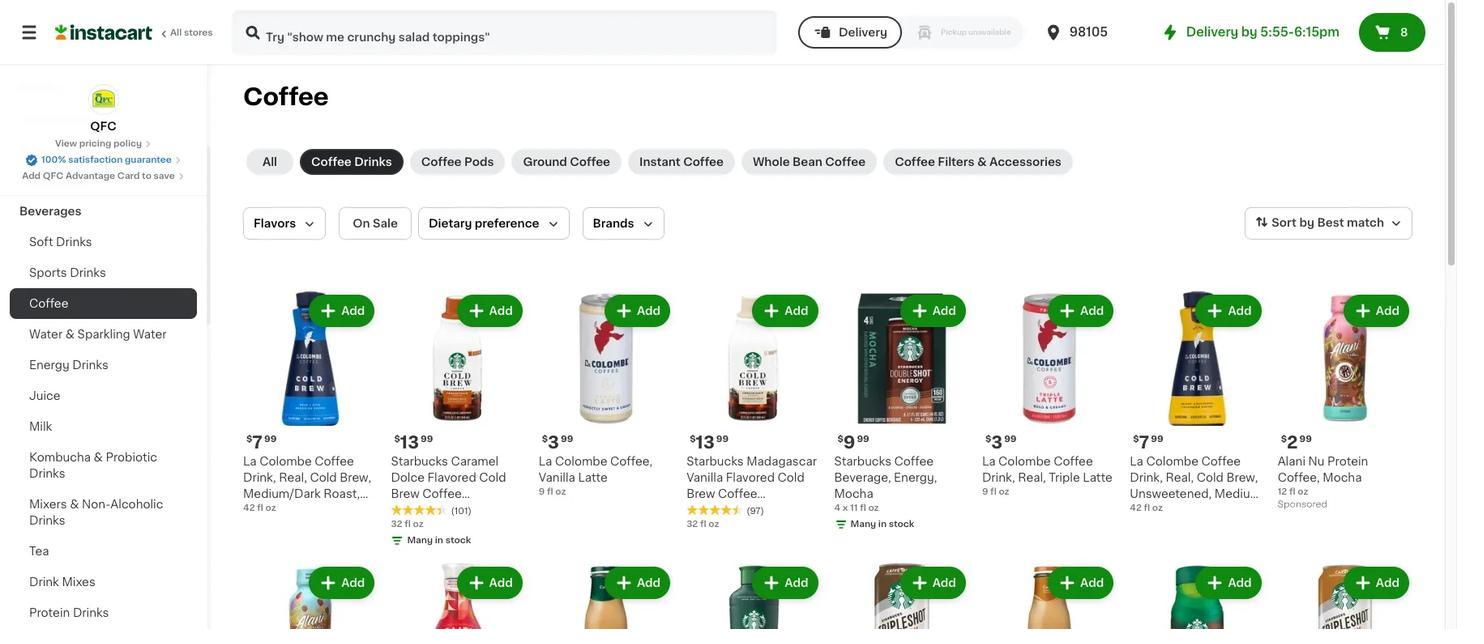 Task type: locate. For each thing, give the bounding box(es) containing it.
1 horizontal spatial brew,
[[1227, 473, 1258, 484]]

many in stock down (101)
[[407, 537, 471, 546]]

qfc down 100%
[[43, 172, 63, 181]]

$ 7 99 up unsweetened,
[[1133, 435, 1164, 452]]

2 $ 3 99 from the left
[[986, 435, 1017, 452]]

2 3 from the left
[[992, 435, 1003, 452]]

99 for starbucks coffee beverage, energy, mocha
[[857, 436, 870, 445]]

colombe inside la colombe coffee drink, real, cold brew, unsweetened, medium roast
[[1147, 457, 1199, 468]]

8
[[1401, 27, 1409, 38]]

mocha
[[1323, 473, 1362, 484], [835, 489, 874, 500]]

coffee left filters
[[895, 156, 935, 168]]

in down starbucks caramel dolce flavored cold brew coffee concentrate
[[435, 537, 443, 546]]

3 cold from the left
[[778, 473, 805, 484]]

1 horizontal spatial 42 fl oz
[[1130, 505, 1163, 513]]

4 colombe from the left
[[1147, 457, 1199, 468]]

11
[[850, 505, 858, 513]]

32 down starbucks madagascar vanilla flavored cold brew coffee concentrate
[[687, 521, 698, 530]]

& left non-
[[70, 499, 79, 511]]

99 inside the $ 2 99
[[1300, 436, 1312, 445]]

0 horizontal spatial $ 3 99
[[542, 435, 573, 452]]

coffee inside starbucks coffee beverage, energy, mocha 4 x 11 fl oz
[[895, 457, 934, 468]]

recipes link
[[10, 73, 197, 104]]

fl inside la colombe coffee drink, real, triple latte 9 fl oz
[[991, 488, 997, 497]]

99 for starbucks caramel dolce flavored cold brew coffee concentrate
[[421, 436, 433, 445]]

1 horizontal spatial $ 3 99
[[986, 435, 1017, 452]]

0 vertical spatial mocha
[[1323, 473, 1362, 484]]

7
[[252, 435, 263, 452], [1139, 435, 1150, 452]]

8 $ from the left
[[1281, 436, 1287, 445]]

3 99 from the left
[[561, 436, 573, 445]]

$ 7 99 up medium/dark
[[246, 435, 277, 452]]

all link
[[246, 149, 293, 175]]

0 horizontal spatial 9
[[539, 488, 545, 497]]

2 concentrate from the left
[[687, 505, 759, 517]]

2 water from the left
[[133, 329, 167, 340]]

cold down the caramel
[[479, 473, 506, 484]]

coffee inside starbucks madagascar vanilla flavored cold brew coffee concentrate
[[718, 489, 758, 500]]

instacart logo image
[[55, 23, 152, 42]]

1 horizontal spatial vanilla
[[687, 473, 723, 484]]

coffee inside the whole bean coffee link
[[826, 156, 866, 168]]

0 horizontal spatial water
[[29, 329, 63, 340]]

1 horizontal spatial protein
[[1328, 457, 1369, 468]]

by for delivery
[[1242, 26, 1258, 38]]

all up flavors
[[263, 156, 277, 168]]

3 colombe from the left
[[999, 457, 1051, 468]]

1 horizontal spatial water
[[133, 329, 167, 340]]

0 horizontal spatial coffee,
[[610, 457, 653, 468]]

1 $ from the left
[[246, 436, 252, 445]]

1 42 from the left
[[243, 505, 255, 513]]

0 horizontal spatial 13
[[400, 435, 419, 452]]

coffee link
[[10, 289, 197, 319]]

7 up unsweetened,
[[1139, 435, 1150, 452]]

32 down dolce
[[391, 521, 403, 530]]

$ 3 99
[[542, 435, 573, 452], [986, 435, 1017, 452]]

oz
[[556, 488, 566, 497], [999, 488, 1010, 497], [1298, 488, 1309, 497], [266, 505, 276, 513], [869, 505, 879, 513], [1153, 505, 1163, 513], [413, 521, 424, 530], [709, 521, 719, 530]]

service type group
[[798, 16, 1024, 49]]

dietary preference button
[[418, 208, 570, 240]]

7 $ from the left
[[1133, 436, 1139, 445]]

real, left the triple
[[1018, 473, 1046, 484]]

42 down medium/dark
[[243, 505, 255, 513]]

drink, inside la colombe coffee drink, real, triple latte 9 fl oz
[[982, 473, 1015, 484]]

1 vertical spatial many in stock
[[407, 537, 471, 546]]

2 cold from the left
[[479, 473, 506, 484]]

coffee right ground in the top of the page
[[570, 156, 610, 168]]

oz inside starbucks coffee beverage, energy, mocha 4 x 11 fl oz
[[869, 505, 879, 513]]

$ 7 99 for la colombe coffee drink, real, cold brew, unsweetened, medium roast
[[1133, 435, 1164, 452]]

4 $ from the left
[[690, 436, 696, 445]]

1 vertical spatial in
[[435, 537, 443, 546]]

4 cold from the left
[[1197, 473, 1224, 484]]

42 fl oz
[[243, 505, 276, 513], [1130, 505, 1163, 513]]

coffee drinks link
[[300, 149, 404, 175]]

delivery
[[1187, 26, 1239, 38], [839, 27, 888, 38]]

1 vertical spatial stock
[[446, 537, 471, 546]]

add inside add qfc advantage card to save link
[[22, 172, 41, 181]]

mocha up 11
[[835, 489, 874, 500]]

coffee left pods
[[421, 156, 462, 168]]

0 horizontal spatial by
[[1242, 26, 1258, 38]]

unsweetened
[[243, 505, 322, 517]]

99 for la colombe coffee drink, real, triple latte
[[1005, 436, 1017, 445]]

starbucks madagascar vanilla flavored cold brew coffee concentrate
[[687, 457, 817, 517]]

brew, inside la colombe coffee drink, real, cold brew, unsweetened, medium roast
[[1227, 473, 1258, 484]]

la inside la colombe coffee drink, real, cold brew, medium/dark roast, unsweetened
[[243, 457, 257, 468]]

colombe inside la colombe coffee drink, real, cold brew, medium/dark roast, unsweetened
[[260, 457, 312, 468]]

coffee up energy,
[[895, 457, 934, 468]]

1 $ 7 99 from the left
[[246, 435, 277, 452]]

1 horizontal spatial mocha
[[1323, 473, 1362, 484]]

coffee up (101)
[[423, 489, 462, 500]]

100% satisfaction guarantee
[[41, 156, 172, 165]]

0 horizontal spatial 3
[[548, 435, 559, 452]]

soft drinks link
[[10, 227, 197, 258]]

1 la from the left
[[243, 457, 257, 468]]

drinks up coffee link
[[70, 268, 106, 279]]

Best match Sort by field
[[1245, 208, 1413, 240]]

many in stock down 11
[[851, 521, 915, 530]]

coffee up the triple
[[1054, 457, 1093, 468]]

produce link
[[10, 135, 197, 165]]

starbucks left madagascar
[[687, 457, 744, 468]]

coffee up roast, in the left of the page
[[315, 457, 354, 468]]

3 real, from the left
[[1166, 473, 1194, 484]]

$ inside "$ 9 99"
[[838, 436, 844, 445]]

1 vertical spatial mocha
[[835, 489, 874, 500]]

1 horizontal spatial drink,
[[982, 473, 1015, 484]]

2 colombe from the left
[[555, 457, 608, 468]]

colombe inside the la colombe coffee, vanilla latte 9 fl oz
[[555, 457, 608, 468]]

2 drink, from the left
[[982, 473, 1015, 484]]

99 up medium/dark
[[264, 436, 277, 445]]

$ up la colombe coffee drink, real, triple latte 9 fl oz
[[986, 436, 992, 445]]

2 vanilla from the left
[[687, 473, 723, 484]]

starbucks up dolce
[[391, 457, 448, 468]]

99 for alani nu protein coffee, mocha
[[1300, 436, 1312, 445]]

1 vanilla from the left
[[539, 473, 575, 484]]

all stores link
[[55, 10, 214, 55]]

drink mixes link
[[10, 567, 197, 598]]

drink, up unsweetened,
[[1130, 473, 1163, 484]]

1 horizontal spatial stock
[[889, 521, 915, 530]]

1 horizontal spatial delivery
[[1187, 26, 1239, 38]]

1 13 from the left
[[400, 435, 419, 452]]

mocha down nu
[[1323, 473, 1362, 484]]

by inside field
[[1300, 217, 1315, 229]]

0 horizontal spatial vanilla
[[539, 473, 575, 484]]

& inside 'link'
[[54, 175, 63, 186]]

1 horizontal spatial all
[[263, 156, 277, 168]]

2 7 from the left
[[1139, 435, 1150, 452]]

soft drinks
[[29, 237, 92, 248]]

kombucha
[[29, 452, 91, 464]]

$ 3 99 up la colombe coffee drink, real, triple latte 9 fl oz
[[986, 435, 1017, 452]]

1 colombe from the left
[[260, 457, 312, 468]]

coffee right all link
[[311, 156, 352, 168]]

coffee right bean
[[826, 156, 866, 168]]

drink, left the triple
[[982, 473, 1015, 484]]

real, for roast
[[1166, 473, 1194, 484]]

& for drinks
[[94, 452, 103, 464]]

9 inside the la colombe coffee, vanilla latte 9 fl oz
[[539, 488, 545, 497]]

real, inside la colombe coffee drink, real, cold brew, medium/dark roast, unsweetened
[[279, 473, 307, 484]]

coffee inside la colombe coffee drink, real, cold brew, unsweetened, medium roast
[[1202, 457, 1241, 468]]

drinks for coffee drinks
[[354, 156, 392, 168]]

0 vertical spatial many in stock
[[851, 521, 915, 530]]

0 horizontal spatial concentrate
[[391, 505, 463, 517]]

flavored inside starbucks caramel dolce flavored cold brew coffee concentrate
[[428, 473, 476, 484]]

9 inside la colombe coffee drink, real, triple latte 9 fl oz
[[982, 488, 989, 497]]

0 horizontal spatial drink,
[[243, 473, 276, 484]]

99 up beverage,
[[857, 436, 870, 445]]

2 horizontal spatial starbucks
[[835, 457, 892, 468]]

coffee,
[[610, 457, 653, 468], [1278, 473, 1320, 484]]

many down starbucks caramel dolce flavored cold brew coffee concentrate
[[407, 537, 433, 546]]

coffee inside coffee drinks link
[[311, 156, 352, 168]]

stock down starbucks coffee beverage, energy, mocha 4 x 11 fl oz
[[889, 521, 915, 530]]

drink, inside la colombe coffee drink, real, cold brew, unsweetened, medium roast
[[1130, 473, 1163, 484]]

1 horizontal spatial flavored
[[726, 473, 775, 484]]

starbucks
[[391, 457, 448, 468], [687, 457, 744, 468], [835, 457, 892, 468]]

$ for starbucks caramel dolce flavored cold brew coffee concentrate
[[394, 436, 400, 445]]

match
[[1347, 217, 1385, 229]]

concentrate down dolce
[[391, 505, 463, 517]]

0 horizontal spatial starbucks
[[391, 457, 448, 468]]

many down 11
[[851, 521, 876, 530]]

$ up beverage,
[[838, 436, 844, 445]]

1 42 fl oz from the left
[[243, 505, 276, 513]]

0 horizontal spatial flavored
[[428, 473, 476, 484]]

1 latte from the left
[[578, 473, 608, 484]]

colombe for medium/dark
[[260, 457, 312, 468]]

add button
[[311, 297, 373, 326], [458, 297, 521, 326], [606, 297, 669, 326], [754, 297, 817, 326], [902, 297, 965, 326], [1050, 297, 1112, 326], [1198, 297, 1260, 326], [1345, 297, 1408, 326], [311, 569, 373, 599], [458, 569, 521, 599], [606, 569, 669, 599], [754, 569, 817, 599], [902, 569, 965, 599], [1050, 569, 1112, 599], [1198, 569, 1260, 599], [1345, 569, 1408, 599]]

$ for alani nu protein coffee, mocha
[[1281, 436, 1287, 445]]

coffee down sports
[[29, 298, 68, 310]]

brew, inside la colombe coffee drink, real, cold brew, medium/dark roast, unsweetened
[[340, 473, 371, 484]]

1 vertical spatial many
[[407, 537, 433, 546]]

1 drink, from the left
[[243, 473, 276, 484]]

coffee
[[243, 85, 329, 109], [311, 156, 352, 168], [421, 156, 462, 168], [570, 156, 610, 168], [684, 156, 724, 168], [826, 156, 866, 168], [895, 156, 935, 168], [29, 298, 68, 310], [315, 457, 354, 468], [895, 457, 934, 468], [1054, 457, 1093, 468], [1202, 457, 1241, 468], [423, 489, 462, 500], [718, 489, 758, 500]]

1 horizontal spatial by
[[1300, 217, 1315, 229]]

brew
[[391, 489, 420, 500], [687, 489, 715, 500]]

all for all
[[263, 156, 277, 168]]

drink, up medium/dark
[[243, 473, 276, 484]]

0 horizontal spatial real,
[[279, 473, 307, 484]]

99 inside "$ 9 99"
[[857, 436, 870, 445]]

drinks down kombucha
[[29, 469, 65, 480]]

0 horizontal spatial in
[[435, 537, 443, 546]]

3
[[548, 435, 559, 452], [992, 435, 1003, 452]]

mocha for protein
[[1323, 473, 1362, 484]]

& inside kombucha & probiotic drinks
[[94, 452, 103, 464]]

cold
[[310, 473, 337, 484], [479, 473, 506, 484], [778, 473, 805, 484], [1197, 473, 1224, 484]]

advantage
[[66, 172, 115, 181]]

2 horizontal spatial 9
[[982, 488, 989, 497]]

99 up the la colombe coffee, vanilla latte 9 fl oz
[[561, 436, 573, 445]]

32 for starbucks caramel dolce flavored cold brew coffee concentrate
[[391, 521, 403, 530]]

4 la from the left
[[1130, 457, 1144, 468]]

& down 100%
[[54, 175, 63, 186]]

by right sort at the top
[[1300, 217, 1315, 229]]

protein right nu
[[1328, 457, 1369, 468]]

starbucks inside starbucks madagascar vanilla flavored cold brew coffee concentrate
[[687, 457, 744, 468]]

la inside la colombe coffee drink, real, cold brew, unsweetened, medium roast
[[1130, 457, 1144, 468]]

1 horizontal spatial 32
[[687, 521, 698, 530]]

mixers
[[29, 499, 67, 511]]

real,
[[279, 473, 307, 484], [1018, 473, 1046, 484], [1166, 473, 1194, 484]]

delivery inside button
[[839, 27, 888, 38]]

1 horizontal spatial 42
[[1130, 505, 1142, 513]]

starbucks inside starbucks caramel dolce flavored cold brew coffee concentrate
[[391, 457, 448, 468]]

0 horizontal spatial all
[[170, 28, 182, 37]]

1 7 from the left
[[252, 435, 263, 452]]

6 99 from the left
[[1005, 436, 1017, 445]]

1 vertical spatial qfc
[[43, 172, 63, 181]]

vanilla
[[539, 473, 575, 484], [687, 473, 723, 484]]

water & sparkling water
[[29, 329, 167, 340]]

brew inside starbucks madagascar vanilla flavored cold brew coffee concentrate
[[687, 489, 715, 500]]

x
[[843, 505, 848, 513]]

all left stores
[[170, 28, 182, 37]]

0 horizontal spatial 32
[[391, 521, 403, 530]]

1 concentrate from the left
[[391, 505, 463, 517]]

drink,
[[243, 473, 276, 484], [982, 473, 1015, 484], [1130, 473, 1163, 484]]

42 down unsweetened,
[[1130, 505, 1142, 513]]

cold down madagascar
[[778, 473, 805, 484]]

drinks down mixes on the left of page
[[73, 608, 109, 619]]

qfc logo image
[[88, 84, 119, 115]]

0 horizontal spatial 7
[[252, 435, 263, 452]]

0 horizontal spatial protein
[[29, 608, 70, 619]]

$ 13 99 up dolce
[[394, 435, 433, 452]]

1 horizontal spatial many
[[851, 521, 876, 530]]

0 vertical spatial all
[[170, 28, 182, 37]]

kombucha & probiotic drinks
[[29, 452, 157, 480]]

5 $ from the left
[[838, 436, 844, 445]]

coffee pods
[[421, 156, 494, 168]]

sponsored badge image
[[1278, 501, 1327, 510]]

drinks up on sale
[[354, 156, 392, 168]]

0 horizontal spatial 42
[[243, 505, 255, 513]]

starbucks up beverage,
[[835, 457, 892, 468]]

0 vertical spatial stock
[[889, 521, 915, 530]]

2 latte from the left
[[1083, 473, 1113, 484]]

0 horizontal spatial latte
[[578, 473, 608, 484]]

1 cold from the left
[[310, 473, 337, 484]]

0 vertical spatial coffee,
[[610, 457, 653, 468]]

medium
[[1215, 489, 1261, 500]]

$ up dolce
[[394, 436, 400, 445]]

1 horizontal spatial 3
[[992, 435, 1003, 452]]

many in stock
[[851, 521, 915, 530], [407, 537, 471, 546]]

mocha inside alani nu protein coffee, mocha 12 fl oz
[[1323, 473, 1362, 484]]

& up the energy drinks
[[65, 329, 75, 340]]

coffee inside starbucks caramel dolce flavored cold brew coffee concentrate
[[423, 489, 462, 500]]

42 fl oz down unsweetened,
[[1130, 505, 1163, 513]]

dairy
[[19, 175, 51, 186]]

Search field
[[233, 11, 776, 54]]

7 for la colombe coffee drink, real, cold brew, unsweetened, medium roast
[[1139, 435, 1150, 452]]

1 horizontal spatial coffee,
[[1278, 473, 1320, 484]]

protein
[[1328, 457, 1369, 468], [29, 608, 70, 619]]

drinks
[[354, 156, 392, 168], [56, 237, 92, 248], [70, 268, 106, 279], [72, 360, 108, 371], [29, 469, 65, 480], [29, 516, 65, 527], [73, 608, 109, 619]]

2 32 fl oz from the left
[[687, 521, 719, 530]]

oz inside the la colombe coffee, vanilla latte 9 fl oz
[[556, 488, 566, 497]]

stock down (101)
[[446, 537, 471, 546]]

0 horizontal spatial many in stock
[[407, 537, 471, 546]]

product group containing 9
[[835, 292, 969, 535]]

flavored for caramel
[[428, 473, 476, 484]]

0 vertical spatial many
[[851, 521, 876, 530]]

real, up unsweetened,
[[1166, 473, 1194, 484]]

cold inside la colombe coffee drink, real, cold brew, unsweetened, medium roast
[[1197, 473, 1224, 484]]

fl inside the la colombe coffee, vanilla latte 9 fl oz
[[547, 488, 553, 497]]

coffee inside la colombe coffee drink, real, triple latte 9 fl oz
[[1054, 457, 1093, 468]]

2 13 from the left
[[696, 435, 715, 452]]

water up energy
[[29, 329, 63, 340]]

concentrate inside starbucks caramel dolce flavored cold brew coffee concentrate
[[391, 505, 463, 517]]

concentrate for dolce
[[391, 505, 463, 517]]

32 fl oz down dolce
[[391, 521, 424, 530]]

sports drinks link
[[10, 258, 197, 289]]

0 horizontal spatial mocha
[[835, 489, 874, 500]]

drinks down mixers
[[29, 516, 65, 527]]

2 brew, from the left
[[1227, 473, 1258, 484]]

13 up starbucks madagascar vanilla flavored cold brew coffee concentrate
[[696, 435, 715, 452]]

2
[[1287, 435, 1298, 452]]

$ for starbucks coffee beverage, energy, mocha
[[838, 436, 844, 445]]

brew, up roast, in the left of the page
[[340, 473, 371, 484]]

3 starbucks from the left
[[835, 457, 892, 468]]

0 horizontal spatial brew,
[[340, 473, 371, 484]]

qfc up view pricing policy link
[[90, 121, 117, 132]]

mixes
[[62, 577, 95, 589]]

3 for la colombe coffee drink, real, triple latte
[[992, 435, 1003, 452]]

1 vertical spatial protein
[[29, 608, 70, 619]]

flavored inside starbucks madagascar vanilla flavored cold brew coffee concentrate
[[726, 473, 775, 484]]

2 horizontal spatial real,
[[1166, 473, 1194, 484]]

2 42 fl oz from the left
[[1130, 505, 1163, 513]]

latte inside the la colombe coffee, vanilla latte 9 fl oz
[[578, 473, 608, 484]]

& down milk link
[[94, 452, 103, 464]]

1 brew from the left
[[391, 489, 420, 500]]

1 vertical spatial by
[[1300, 217, 1315, 229]]

0 horizontal spatial brew
[[391, 489, 420, 500]]

& inside mixers & non-alcoholic drinks
[[70, 499, 79, 511]]

real, up medium/dark
[[279, 473, 307, 484]]

starbucks inside starbucks coffee beverage, energy, mocha 4 x 11 fl oz
[[835, 457, 892, 468]]

1 horizontal spatial qfc
[[90, 121, 117, 132]]

3 up the la colombe coffee, vanilla latte 9 fl oz
[[548, 435, 559, 452]]

0 vertical spatial by
[[1242, 26, 1258, 38]]

2 horizontal spatial drink,
[[1130, 473, 1163, 484]]

brew inside starbucks caramel dolce flavored cold brew coffee concentrate
[[391, 489, 420, 500]]

3 la from the left
[[982, 457, 996, 468]]

to
[[142, 172, 152, 181]]

oz inside alani nu protein coffee, mocha 12 fl oz
[[1298, 488, 1309, 497]]

13 up dolce
[[400, 435, 419, 452]]

1 horizontal spatial real,
[[1018, 473, 1046, 484]]

0 vertical spatial protein
[[1328, 457, 1369, 468]]

3 drink, from the left
[[1130, 473, 1163, 484]]

0 horizontal spatial 32 fl oz
[[391, 521, 424, 530]]

drink, inside la colombe coffee drink, real, cold brew, medium/dark roast, unsweetened
[[243, 473, 276, 484]]

1 brew, from the left
[[340, 473, 371, 484]]

None search field
[[232, 10, 777, 55]]

colombe
[[260, 457, 312, 468], [555, 457, 608, 468], [999, 457, 1051, 468], [1147, 457, 1199, 468]]

7 99 from the left
[[1151, 436, 1164, 445]]

coffee up the medium
[[1202, 457, 1241, 468]]

brew, for medium
[[1227, 473, 1258, 484]]

2 starbucks from the left
[[687, 457, 744, 468]]

flavored up (97)
[[726, 473, 775, 484]]

la inside the la colombe coffee, vanilla latte 9 fl oz
[[539, 457, 552, 468]]

$ 3 99 for la colombe coffee drink, real, triple latte
[[986, 435, 1017, 452]]

1 $ 3 99 from the left
[[542, 435, 573, 452]]

32 fl oz down starbucks madagascar vanilla flavored cold brew coffee concentrate
[[687, 521, 719, 530]]

$ 13 99
[[394, 435, 433, 452], [690, 435, 729, 452]]

2 la from the left
[[539, 457, 552, 468]]

1 99 from the left
[[264, 436, 277, 445]]

1 horizontal spatial concentrate
[[687, 505, 759, 517]]

all for all stores
[[170, 28, 182, 37]]

2 $ 7 99 from the left
[[1133, 435, 1164, 452]]

1 $ 13 99 from the left
[[394, 435, 433, 452]]

99 up unsweetened,
[[1151, 436, 1164, 445]]

la colombe coffee drink, real, cold brew, unsweetened, medium roast
[[1130, 457, 1261, 517]]

roast,
[[324, 489, 360, 500]]

99 right 2
[[1300, 436, 1312, 445]]

brew, up the medium
[[1227, 473, 1258, 484]]

qfc
[[90, 121, 117, 132], [43, 172, 63, 181]]

whole bean coffee
[[753, 156, 866, 168]]

1 horizontal spatial brew
[[687, 489, 715, 500]]

1 32 from the left
[[391, 521, 403, 530]]

energy drinks link
[[10, 350, 197, 381]]

instant coffee
[[640, 156, 724, 168]]

water right the sparkling
[[133, 329, 167, 340]]

5 99 from the left
[[857, 436, 870, 445]]

$ up alani at the right of the page
[[1281, 436, 1287, 445]]

1 horizontal spatial 9
[[844, 435, 856, 452]]

0 horizontal spatial $ 13 99
[[394, 435, 433, 452]]

produce
[[19, 144, 69, 156]]

cold up the medium
[[1197, 473, 1224, 484]]

real, inside la colombe coffee drink, real, triple latte 9 fl oz
[[1018, 473, 1046, 484]]

concentrate down madagascar
[[687, 505, 759, 517]]

view pricing policy
[[55, 139, 142, 148]]

delivery for delivery
[[839, 27, 888, 38]]

3 for la colombe coffee, vanilla latte
[[548, 435, 559, 452]]

mocha inside starbucks coffee beverage, energy, mocha 4 x 11 fl oz
[[835, 489, 874, 500]]

1 flavored from the left
[[428, 473, 476, 484]]

real, inside la colombe coffee drink, real, cold brew, unsweetened, medium roast
[[1166, 473, 1194, 484]]

0 horizontal spatial qfc
[[43, 172, 63, 181]]

$ inside the $ 2 99
[[1281, 436, 1287, 445]]

$ 2 99
[[1281, 435, 1312, 452]]

drinks up sports drinks
[[56, 237, 92, 248]]

colombe for unsweetened,
[[1147, 457, 1199, 468]]

2 $ 13 99 from the left
[[690, 435, 729, 452]]

0 horizontal spatial $ 7 99
[[246, 435, 277, 452]]

99 up la colombe coffee drink, real, triple latte 9 fl oz
[[1005, 436, 1017, 445]]

concentrate
[[391, 505, 463, 517], [687, 505, 759, 517]]

2 32 from the left
[[687, 521, 698, 530]]

$ up medium/dark
[[246, 436, 252, 445]]

1 vertical spatial all
[[263, 156, 277, 168]]

42 fl oz down medium/dark
[[243, 505, 276, 513]]

concentrate for vanilla
[[687, 505, 759, 517]]

dietary
[[429, 218, 472, 229]]

0 horizontal spatial 42 fl oz
[[243, 505, 276, 513]]

coffee inside coffee filters & accessories link
[[895, 156, 935, 168]]

8 99 from the left
[[1300, 436, 1312, 445]]

product group
[[243, 292, 378, 517], [391, 292, 526, 552], [539, 292, 674, 500], [687, 292, 822, 532], [835, 292, 969, 535], [982, 292, 1117, 500], [1130, 292, 1265, 517], [1278, 292, 1413, 514], [243, 565, 378, 630], [391, 565, 526, 630], [539, 565, 674, 630], [687, 565, 822, 630], [835, 565, 969, 630], [982, 565, 1117, 630], [1130, 565, 1265, 630], [1278, 565, 1413, 630]]

cold up roast, in the left of the page
[[310, 473, 337, 484]]

1 horizontal spatial 13
[[696, 435, 715, 452]]

1 starbucks from the left
[[391, 457, 448, 468]]

1 horizontal spatial 7
[[1139, 435, 1150, 452]]

1 vertical spatial coffee,
[[1278, 473, 1320, 484]]

1 horizontal spatial 32 fl oz
[[687, 521, 719, 530]]

99 up starbucks madagascar vanilla flavored cold brew coffee concentrate
[[716, 436, 729, 445]]

3 up la colombe coffee drink, real, triple latte 9 fl oz
[[992, 435, 1003, 452]]

all stores
[[170, 28, 213, 37]]

1 horizontal spatial $ 13 99
[[690, 435, 729, 452]]

3 $ from the left
[[542, 436, 548, 445]]

$ up starbucks madagascar vanilla flavored cold brew coffee concentrate
[[690, 436, 696, 445]]

$ 7 99 for la colombe coffee drink, real, cold brew, medium/dark roast, unsweetened
[[246, 435, 277, 452]]

drinks down water & sparkling water at the bottom of page
[[72, 360, 108, 371]]

2 99 from the left
[[421, 436, 433, 445]]

protein down the drink
[[29, 608, 70, 619]]

madagascar
[[747, 457, 817, 468]]

$ up the la colombe coffee, vanilla latte 9 fl oz
[[542, 436, 548, 445]]

2 42 from the left
[[1130, 505, 1142, 513]]

coffee right instant
[[684, 156, 724, 168]]

$ 3 99 up the la colombe coffee, vanilla latte 9 fl oz
[[542, 435, 573, 452]]

1 horizontal spatial starbucks
[[687, 457, 744, 468]]

$ 13 99 up starbucks madagascar vanilla flavored cold brew coffee concentrate
[[690, 435, 729, 452]]

brew, for roast,
[[340, 473, 371, 484]]

la inside la colombe coffee drink, real, triple latte 9 fl oz
[[982, 457, 996, 468]]

1 real, from the left
[[279, 473, 307, 484]]

delivery by 5:55-6:15pm
[[1187, 26, 1340, 38]]

$ for starbucks madagascar vanilla flavored cold brew coffee concentrate
[[690, 436, 696, 445]]

99 up dolce
[[421, 436, 433, 445]]

0 horizontal spatial delivery
[[839, 27, 888, 38]]

1 horizontal spatial $ 7 99
[[1133, 435, 1164, 452]]

colombe inside la colombe coffee drink, real, triple latte 9 fl oz
[[999, 457, 1051, 468]]

2 real, from the left
[[1018, 473, 1046, 484]]

1 32 fl oz from the left
[[391, 521, 424, 530]]

2 brew from the left
[[687, 489, 715, 500]]

6 $ from the left
[[986, 436, 992, 445]]

★★★★★
[[391, 505, 448, 517], [391, 505, 448, 517], [687, 505, 743, 517], [687, 505, 743, 517]]

sale
[[373, 218, 398, 229]]

delivery for delivery by 5:55-6:15pm
[[1187, 26, 1239, 38]]

2 $ from the left
[[394, 436, 400, 445]]

& for alcoholic
[[70, 499, 79, 511]]

coffee inside the 'coffee pods' link
[[421, 156, 462, 168]]

coffee filters & accessories link
[[884, 149, 1073, 175]]

by left the 5:55-
[[1242, 26, 1258, 38]]

0 vertical spatial in
[[879, 521, 887, 530]]

nu
[[1309, 457, 1325, 468]]

1 3 from the left
[[548, 435, 559, 452]]

$ up unsweetened,
[[1133, 436, 1139, 445]]

2 flavored from the left
[[726, 473, 775, 484]]

energy drinks
[[29, 360, 108, 371]]

1 horizontal spatial latte
[[1083, 473, 1113, 484]]

7 for la colombe coffee drink, real, cold brew, medium/dark roast, unsweetened
[[252, 435, 263, 452]]

7 up medium/dark
[[252, 435, 263, 452]]

concentrate inside starbucks madagascar vanilla flavored cold brew coffee concentrate
[[687, 505, 759, 517]]

flavored down the caramel
[[428, 473, 476, 484]]

4 99 from the left
[[716, 436, 729, 445]]

$ for la colombe coffee, vanilla latte
[[542, 436, 548, 445]]

in down starbucks coffee beverage, energy, mocha 4 x 11 fl oz
[[879, 521, 887, 530]]



Task type: vqa. For each thing, say whether or not it's contained in the screenshot.
Beer & Cider link
no



Task type: describe. For each thing, give the bounding box(es) containing it.
13 for starbucks madagascar vanilla flavored cold brew coffee concentrate
[[696, 435, 715, 452]]

la for la colombe coffee, vanilla latte 9 fl oz
[[539, 457, 552, 468]]

add qfc advantage card to save
[[22, 172, 175, 181]]

coffee up all link
[[243, 85, 329, 109]]

mixers & non-alcoholic drinks
[[29, 499, 163, 527]]

roast
[[1130, 505, 1163, 517]]

tea link
[[10, 537, 197, 567]]

thanksgiving
[[19, 113, 97, 125]]

on sale
[[353, 218, 398, 229]]

la for la colombe coffee drink, real, cold brew, medium/dark roast, unsweetened
[[243, 457, 257, 468]]

la colombe coffee, vanilla latte 9 fl oz
[[539, 457, 653, 497]]

sports drinks
[[29, 268, 106, 279]]

99 for starbucks madagascar vanilla flavored cold brew coffee concentrate
[[716, 436, 729, 445]]

la colombe coffee drink, real, cold brew, medium/dark roast, unsweetened
[[243, 457, 371, 517]]

alani nu protein coffee, mocha 12 fl oz
[[1278, 457, 1369, 497]]

drinks inside kombucha & probiotic drinks
[[29, 469, 65, 480]]

delivery button
[[798, 16, 902, 49]]

thanksgiving link
[[10, 104, 197, 135]]

32 for starbucks madagascar vanilla flavored cold brew coffee concentrate
[[687, 521, 698, 530]]

$ 3 99 for la colombe coffee, vanilla latte
[[542, 435, 573, 452]]

0 vertical spatial qfc
[[90, 121, 117, 132]]

coffee pods link
[[410, 149, 505, 175]]

drinks for protein drinks
[[73, 608, 109, 619]]

99 for la colombe coffee drink, real, cold brew, medium/dark roast, unsweetened
[[264, 436, 277, 445]]

real, for unsweetened
[[279, 473, 307, 484]]

$ 13 99 for starbucks caramel dolce flavored cold brew coffee concentrate
[[394, 435, 433, 452]]

6:15pm
[[1295, 26, 1340, 38]]

coffee, inside alani nu protein coffee, mocha 12 fl oz
[[1278, 473, 1320, 484]]

32 fl oz for starbucks caramel dolce flavored cold brew coffee concentrate
[[391, 521, 424, 530]]

probiotic
[[106, 452, 157, 464]]

drinks for soft drinks
[[56, 237, 92, 248]]

99 for la colombe coffee drink, real, cold brew, unsweetened, medium roast
[[1151, 436, 1164, 445]]

coffee filters & accessories
[[895, 156, 1062, 168]]

(101)
[[451, 508, 472, 517]]

flavored for madagascar
[[726, 473, 775, 484]]

starbucks for beverage,
[[835, 457, 892, 468]]

protein drinks link
[[10, 598, 197, 629]]

on
[[353, 218, 370, 229]]

ground coffee link
[[512, 149, 622, 175]]

protein inside 'link'
[[29, 608, 70, 619]]

whole
[[753, 156, 790, 168]]

vanilla inside the la colombe coffee, vanilla latte 9 fl oz
[[539, 473, 575, 484]]

coffee inside ground coffee link
[[570, 156, 610, 168]]

coffee, inside the la colombe coffee, vanilla latte 9 fl oz
[[610, 457, 653, 468]]

drink, for 9
[[982, 473, 1015, 484]]

mocha for beverage,
[[835, 489, 874, 500]]

dietary preference
[[429, 218, 540, 229]]

beverage,
[[835, 473, 891, 484]]

42 for unsweetened
[[243, 505, 255, 513]]

la colombe coffee drink, real, triple latte 9 fl oz
[[982, 457, 1113, 497]]

juice
[[29, 391, 60, 402]]

oz inside la colombe coffee drink, real, triple latte 9 fl oz
[[999, 488, 1010, 497]]

sports
[[29, 268, 67, 279]]

la for la colombe coffee drink, real, triple latte 9 fl oz
[[982, 457, 996, 468]]

latte inside la colombe coffee drink, real, triple latte 9 fl oz
[[1083, 473, 1113, 484]]

coffee inside instant coffee link
[[684, 156, 724, 168]]

la for la colombe coffee drink, real, cold brew, unsweetened, medium roast
[[1130, 457, 1144, 468]]

sparkling
[[77, 329, 130, 340]]

beverages link
[[10, 196, 197, 227]]

42 fl oz for unsweetened
[[243, 505, 276, 513]]

0 horizontal spatial stock
[[446, 537, 471, 546]]

alani
[[1278, 457, 1306, 468]]

card
[[117, 172, 140, 181]]

best match
[[1318, 217, 1385, 229]]

0 horizontal spatial many
[[407, 537, 433, 546]]

save
[[154, 172, 175, 181]]

coffee inside la colombe coffee drink, real, cold brew, medium/dark roast, unsweetened
[[315, 457, 354, 468]]

vanilla inside starbucks madagascar vanilla flavored cold brew coffee concentrate
[[687, 473, 723, 484]]

on sale button
[[339, 208, 412, 240]]

instant coffee link
[[628, 149, 735, 175]]

beverages
[[19, 206, 82, 217]]

view
[[55, 139, 77, 148]]

brands button
[[582, 208, 664, 240]]

accessories
[[990, 156, 1062, 168]]

coffee inside coffee link
[[29, 298, 68, 310]]

13 for starbucks caramel dolce flavored cold brew coffee concentrate
[[400, 435, 419, 452]]

& right filters
[[978, 156, 987, 168]]

98105 button
[[1044, 10, 1141, 55]]

fl inside alani nu protein coffee, mocha 12 fl oz
[[1290, 488, 1296, 497]]

dairy & eggs
[[19, 175, 95, 186]]

drinks for energy drinks
[[72, 360, 108, 371]]

98105
[[1070, 26, 1108, 38]]

4
[[835, 505, 841, 513]]

sort
[[1272, 217, 1297, 229]]

drink, for medium/dark
[[243, 473, 276, 484]]

99 for la colombe coffee, vanilla latte
[[561, 436, 573, 445]]

$ for la colombe coffee drink, real, cold brew, unsweetened, medium roast
[[1133, 436, 1139, 445]]

1 water from the left
[[29, 329, 63, 340]]

pods
[[464, 156, 494, 168]]

real, for oz
[[1018, 473, 1046, 484]]

drink mixes
[[29, 577, 95, 589]]

by for sort
[[1300, 217, 1315, 229]]

cold inside starbucks madagascar vanilla flavored cold brew coffee concentrate
[[778, 473, 805, 484]]

unsweetened,
[[1130, 489, 1212, 500]]

milk link
[[10, 412, 197, 443]]

42 for roast
[[1130, 505, 1142, 513]]

100% satisfaction guarantee button
[[25, 151, 181, 167]]

& for water
[[65, 329, 75, 340]]

colombe for oz
[[555, 457, 608, 468]]

protein drinks
[[29, 608, 109, 619]]

brands
[[593, 218, 634, 229]]

$ for la colombe coffee drink, real, cold brew, medium/dark roast, unsweetened
[[246, 436, 252, 445]]

recipes
[[19, 83, 67, 94]]

tea
[[29, 546, 49, 558]]

guarantee
[[125, 156, 172, 165]]

cold inside starbucks caramel dolce flavored cold brew coffee concentrate
[[479, 473, 506, 484]]

energy
[[29, 360, 69, 371]]

starbucks for vanilla
[[687, 457, 744, 468]]

view pricing policy link
[[55, 138, 152, 151]]

satisfaction
[[68, 156, 123, 165]]

$ 9 99
[[838, 435, 870, 452]]

32 fl oz for starbucks madagascar vanilla flavored cold brew coffee concentrate
[[687, 521, 719, 530]]

protein inside alani nu protein coffee, mocha 12 fl oz
[[1328, 457, 1369, 468]]

fl inside starbucks coffee beverage, energy, mocha 4 x 11 fl oz
[[860, 505, 866, 513]]

flavors button
[[243, 208, 326, 240]]

drinks for sports drinks
[[70, 268, 106, 279]]

bean
[[793, 156, 823, 168]]

starbucks for dolce
[[391, 457, 448, 468]]

1 horizontal spatial many in stock
[[851, 521, 915, 530]]

brew for dolce
[[391, 489, 420, 500]]

cold inside la colombe coffee drink, real, cold brew, medium/dark roast, unsweetened
[[310, 473, 337, 484]]

product group containing 2
[[1278, 292, 1413, 514]]

1 horizontal spatial in
[[879, 521, 887, 530]]

triple
[[1049, 473, 1080, 484]]

drinks inside mixers & non-alcoholic drinks
[[29, 516, 65, 527]]

juice link
[[10, 381, 197, 412]]

policy
[[114, 139, 142, 148]]

energy,
[[894, 473, 937, 484]]

(97)
[[747, 508, 764, 517]]

dairy & eggs link
[[10, 165, 197, 196]]

whole bean coffee link
[[742, 149, 877, 175]]

brew for vanilla
[[687, 489, 715, 500]]

42 fl oz for roast
[[1130, 505, 1163, 513]]

delivery by 5:55-6:15pm link
[[1161, 23, 1340, 42]]

$ 13 99 for starbucks madagascar vanilla flavored cold brew coffee concentrate
[[690, 435, 729, 452]]

pricing
[[79, 139, 111, 148]]

stores
[[184, 28, 213, 37]]

instant
[[640, 156, 681, 168]]

$ for la colombe coffee drink, real, triple latte
[[986, 436, 992, 445]]

best
[[1318, 217, 1345, 229]]

coffee drinks
[[311, 156, 392, 168]]

colombe for 9
[[999, 457, 1051, 468]]

mixers & non-alcoholic drinks link
[[10, 490, 197, 537]]

milk
[[29, 422, 52, 433]]

preference
[[475, 218, 540, 229]]

drink, for unsweetened,
[[1130, 473, 1163, 484]]

caramel
[[451, 457, 499, 468]]



